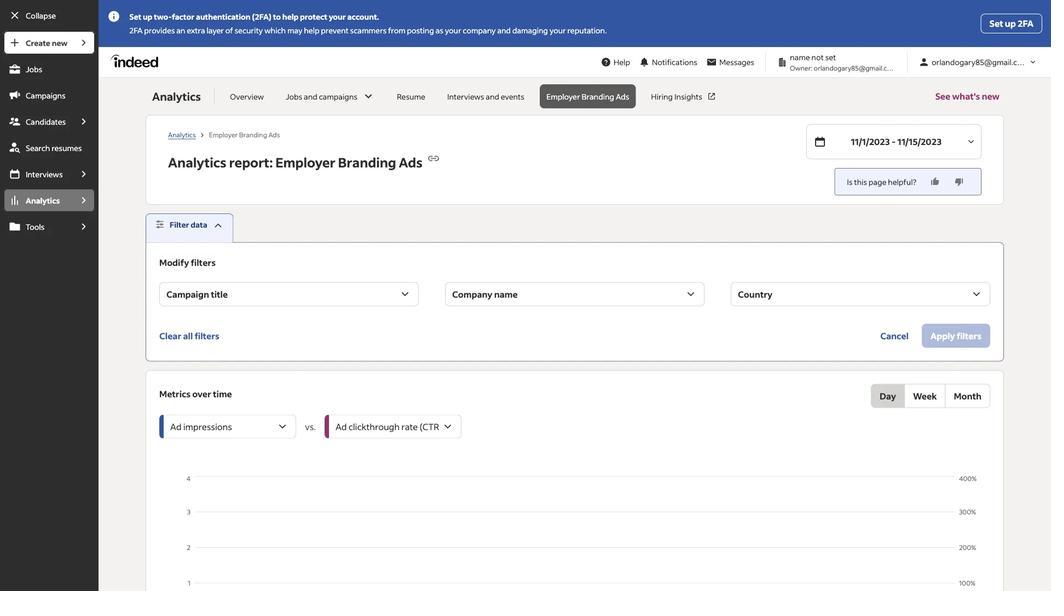 Task type: describe. For each thing, give the bounding box(es) containing it.
set up 2fa
[[990, 18, 1034, 29]]

filter
[[170, 220, 189, 230]]

week
[[913, 391, 937, 402]]

campaign
[[167, 289, 209, 300]]

name not set owner: orlandogary85@gmail.com element
[[773, 51, 901, 73]]

helpful?
[[888, 177, 917, 187]]

provides
[[144, 25, 175, 35]]

all
[[183, 330, 193, 342]]

events
[[501, 91, 525, 101]]

2 horizontal spatial employer
[[547, 91, 580, 101]]

damaging
[[513, 25, 548, 35]]

0 horizontal spatial your
[[329, 12, 346, 22]]

as
[[436, 25, 444, 35]]

month
[[954, 391, 982, 402]]

orlandogary85@gmail.com button
[[915, 52, 1043, 72]]

campaigns link
[[3, 83, 95, 107]]

-
[[892, 136, 896, 147]]

resume link
[[390, 84, 432, 108]]

clear all filters
[[159, 330, 220, 342]]

jobs for jobs
[[26, 64, 42, 74]]

help
[[614, 57, 630, 67]]

2 vertical spatial employer
[[276, 154, 336, 171]]

tools
[[26, 222, 44, 232]]

see what's new
[[936, 91, 1000, 102]]

new inside button
[[982, 91, 1000, 102]]

2 horizontal spatial branding
[[582, 91, 615, 101]]

posting
[[407, 25, 434, 35]]

set up 2fa link
[[981, 14, 1043, 33]]

name inside name not set owner: orlandogary85@gmail.com
[[790, 52, 810, 62]]

filter data
[[170, 220, 207, 230]]

0 horizontal spatial help
[[283, 12, 299, 22]]

metrics over time
[[159, 388, 232, 400]]

hiring insights
[[651, 91, 703, 101]]

of
[[226, 25, 233, 35]]

set up two-factor authentication (2fa) to help protect your account. 2fa provides an extra layer of security which may help prevent scammers from posting as your company and damaging your reputation.
[[129, 12, 607, 35]]

jobs for jobs and campaigns
[[286, 91, 302, 101]]

an
[[176, 25, 185, 35]]

vs.
[[305, 421, 316, 432]]

hiring insights link
[[645, 84, 723, 108]]

company name button
[[445, 282, 705, 306]]

this
[[855, 177, 868, 187]]

jobs link
[[3, 57, 95, 81]]

campaign title button
[[159, 282, 419, 306]]

clear all filters button
[[159, 324, 220, 348]]

up for 2fa
[[1005, 18, 1016, 29]]

(2fa)
[[252, 12, 272, 22]]

campaigns
[[26, 90, 66, 100]]

candidates
[[26, 117, 66, 127]]

which
[[265, 25, 286, 35]]

create
[[26, 38, 50, 48]]

jobs and campaigns
[[286, 91, 358, 101]]

search
[[26, 143, 50, 153]]

analytics report: employer branding ads
[[168, 154, 423, 171]]

overview link
[[223, 84, 271, 108]]

set for set up two-factor authentication (2fa) to help protect your account. 2fa provides an extra layer of security which may help prevent scammers from posting as your company and damaging your reputation.
[[129, 12, 141, 22]]

may
[[287, 25, 303, 35]]

protect
[[300, 12, 327, 22]]

extra
[[187, 25, 205, 35]]

two-
[[154, 12, 172, 22]]

collapse button
[[3, 3, 95, 27]]

11/1/2023
[[851, 136, 890, 147]]

indeed home image
[[111, 54, 163, 68]]

0 horizontal spatial branding
[[239, 130, 267, 139]]

from
[[388, 25, 406, 35]]

company
[[463, 25, 496, 35]]

set for set up 2fa
[[990, 18, 1004, 29]]

campaign title
[[167, 289, 228, 300]]

1 horizontal spatial employer branding ads
[[547, 91, 630, 101]]

to
[[273, 12, 281, 22]]

resume
[[397, 91, 425, 101]]

is this page helpful?
[[847, 177, 917, 187]]

set
[[826, 52, 836, 62]]

layer
[[207, 25, 224, 35]]



Task type: locate. For each thing, give the bounding box(es) containing it.
up left two-
[[143, 12, 152, 22]]

region
[[159, 474, 991, 592]]

0 vertical spatial analytics link
[[168, 130, 196, 139]]

help
[[283, 12, 299, 22], [304, 25, 320, 35]]

1 horizontal spatial interviews
[[447, 91, 484, 101]]

company
[[452, 289, 493, 300]]

day
[[880, 391, 897, 402]]

employer branding ads up report:
[[209, 130, 280, 139]]

interviews left events
[[447, 91, 484, 101]]

2 horizontal spatial your
[[550, 25, 566, 35]]

country button
[[731, 282, 991, 306]]

reputation.
[[568, 25, 607, 35]]

modify
[[159, 257, 189, 268]]

1 vertical spatial employer
[[209, 130, 238, 139]]

2fa
[[1018, 18, 1034, 29], [129, 25, 143, 35]]

orlandogary85@gmail.com inside name not set owner: orlandogary85@gmail.com
[[814, 64, 897, 72]]

filters
[[191, 257, 216, 268], [195, 330, 220, 342]]

2fa inside set up two-factor authentication (2fa) to help protect your account. 2fa provides an extra layer of security which may help prevent scammers from posting as your company and damaging your reputation.
[[129, 25, 143, 35]]

1 horizontal spatial analytics link
[[168, 130, 196, 139]]

scammers
[[350, 25, 387, 35]]

metrics
[[159, 388, 191, 400]]

campaigns
[[319, 91, 358, 101]]

data
[[191, 220, 207, 230]]

0 vertical spatial employer
[[547, 91, 580, 101]]

1 horizontal spatial 2fa
[[1018, 18, 1034, 29]]

ads down 'help'
[[616, 91, 630, 101]]

0 vertical spatial employer branding ads
[[547, 91, 630, 101]]

jobs left campaigns
[[286, 91, 302, 101]]

0 horizontal spatial 2fa
[[129, 25, 143, 35]]

employer up report:
[[209, 130, 238, 139]]

show shareable url image
[[427, 152, 440, 165]]

set up orlandogary85@gmail.com popup button
[[990, 18, 1004, 29]]

0 horizontal spatial up
[[143, 12, 152, 22]]

analytics link
[[168, 130, 196, 139], [3, 188, 72, 213]]

0 horizontal spatial new
[[52, 38, 67, 48]]

1 vertical spatial interviews
[[26, 169, 63, 179]]

menu bar containing create new
[[0, 31, 99, 592]]

0 horizontal spatial employer
[[209, 130, 238, 139]]

hiring
[[651, 91, 673, 101]]

modify filters
[[159, 257, 216, 268]]

cancel
[[881, 330, 909, 342]]

insights
[[675, 91, 703, 101]]

0 vertical spatial jobs
[[26, 64, 42, 74]]

company name
[[452, 289, 518, 300]]

up inside set up two-factor authentication (2fa) to help protect your account. 2fa provides an extra layer of security which may help prevent scammers from posting as your company and damaging your reputation.
[[143, 12, 152, 22]]

employer right report:
[[276, 154, 336, 171]]

create new
[[26, 38, 67, 48]]

your right damaging on the top
[[550, 25, 566, 35]]

orlandogary85@gmail.com up the see what's new
[[932, 57, 1029, 67]]

0 horizontal spatial name
[[494, 289, 518, 300]]

0 horizontal spatial orlandogary85@gmail.com
[[814, 64, 897, 72]]

name not set owner: orlandogary85@gmail.com
[[790, 52, 897, 72]]

0 vertical spatial ads
[[616, 91, 630, 101]]

1 vertical spatial ads
[[269, 130, 280, 139]]

branding
[[582, 91, 615, 101], [239, 130, 267, 139], [338, 154, 396, 171]]

jobs and campaigns button
[[279, 84, 382, 108]]

country
[[738, 289, 773, 300]]

interviews and events
[[447, 91, 525, 101]]

page
[[869, 177, 887, 187]]

filters right all
[[195, 330, 220, 342]]

0 horizontal spatial set
[[129, 12, 141, 22]]

1 vertical spatial analytics link
[[3, 188, 72, 213]]

menu bar
[[0, 31, 99, 592]]

new
[[52, 38, 67, 48], [982, 91, 1000, 102]]

messages
[[720, 57, 755, 67]]

up for two-
[[143, 12, 152, 22]]

0 vertical spatial new
[[52, 38, 67, 48]]

0 horizontal spatial employer branding ads
[[209, 130, 280, 139]]

jobs inside jobs and campaigns button
[[286, 91, 302, 101]]

authentication
[[196, 12, 251, 22]]

interviews link
[[3, 162, 72, 186]]

set inside set up two-factor authentication (2fa) to help protect your account. 2fa provides an extra layer of security which may help prevent scammers from posting as your company and damaging your reputation.
[[129, 12, 141, 22]]

2 vertical spatial ads
[[399, 154, 423, 171]]

11/1/2023 - 11/15/2023
[[851, 136, 942, 147]]

owner:
[[790, 64, 813, 72]]

jobs
[[26, 64, 42, 74], [286, 91, 302, 101]]

1 vertical spatial branding
[[239, 130, 267, 139]]

0 vertical spatial name
[[790, 52, 810, 62]]

name inside dropdown button
[[494, 289, 518, 300]]

your
[[329, 12, 346, 22], [445, 25, 461, 35], [550, 25, 566, 35]]

notifications button
[[635, 50, 702, 74]]

interviews for interviews and events
[[447, 91, 484, 101]]

up
[[143, 12, 152, 22], [1005, 18, 1016, 29]]

and inside set up two-factor authentication (2fa) to help protect your account. 2fa provides an extra layer of security which may help prevent scammers from posting as your company and damaging your reputation.
[[498, 25, 511, 35]]

notifications
[[652, 57, 698, 67]]

and left campaigns
[[304, 91, 318, 101]]

orlandogary85@gmail.com inside popup button
[[932, 57, 1029, 67]]

new right what's
[[982, 91, 1000, 102]]

security
[[235, 25, 263, 35]]

1 horizontal spatial up
[[1005, 18, 1016, 29]]

interviews and events link
[[441, 84, 531, 108]]

up up orlandogary85@gmail.com popup button
[[1005, 18, 1016, 29]]

create new link
[[3, 31, 72, 55]]

and right company
[[498, 25, 511, 35]]

report:
[[229, 154, 273, 171]]

and inside interviews and events link
[[486, 91, 499, 101]]

this page is not helpful image
[[954, 176, 965, 187]]

orlandogary85@gmail.com
[[932, 57, 1029, 67], [814, 64, 897, 72]]

employer branding ads link
[[540, 84, 636, 108]]

what's
[[953, 91, 981, 102]]

factor
[[172, 12, 195, 22]]

orlandogary85@gmail.com down "set"
[[814, 64, 897, 72]]

0 vertical spatial branding
[[582, 91, 615, 101]]

search resumes link
[[3, 136, 95, 160]]

interviews down search resumes link
[[26, 169, 63, 179]]

filter data button
[[146, 214, 234, 243]]

and for interviews and events
[[486, 91, 499, 101]]

interviews inside menu bar
[[26, 169, 63, 179]]

2 vertical spatial branding
[[338, 154, 396, 171]]

see
[[936, 91, 951, 102]]

resumes
[[52, 143, 82, 153]]

jobs inside the jobs 'link'
[[26, 64, 42, 74]]

1 horizontal spatial name
[[790, 52, 810, 62]]

analytics
[[152, 89, 201, 104], [168, 130, 196, 139], [168, 154, 227, 171], [26, 196, 60, 205]]

1 horizontal spatial jobs
[[286, 91, 302, 101]]

jobs down create new link
[[26, 64, 42, 74]]

filters right modify
[[191, 257, 216, 268]]

title
[[211, 289, 228, 300]]

clear
[[159, 330, 181, 342]]

0 horizontal spatial analytics link
[[3, 188, 72, 213]]

and for jobs and campaigns
[[304, 91, 318, 101]]

prevent
[[321, 25, 349, 35]]

see what's new button
[[936, 78, 1000, 115]]

1 horizontal spatial help
[[304, 25, 320, 35]]

search resumes
[[26, 143, 82, 153]]

new right create
[[52, 38, 67, 48]]

name up owner:
[[790, 52, 810, 62]]

name right company
[[494, 289, 518, 300]]

11/15/2023
[[898, 136, 942, 147]]

employer branding ads
[[547, 91, 630, 101], [209, 130, 280, 139]]

not
[[812, 52, 824, 62]]

0 horizontal spatial interviews
[[26, 169, 63, 179]]

1 vertical spatial name
[[494, 289, 518, 300]]

1 vertical spatial help
[[304, 25, 320, 35]]

employer branding ads down help button
[[547, 91, 630, 101]]

2 horizontal spatial ads
[[616, 91, 630, 101]]

interviews for interviews
[[26, 169, 63, 179]]

ads left show shareable url icon
[[399, 154, 423, 171]]

cancel button
[[872, 324, 918, 348]]

your up prevent
[[329, 12, 346, 22]]

0 vertical spatial filters
[[191, 257, 216, 268]]

1 horizontal spatial your
[[445, 25, 461, 35]]

your right as
[[445, 25, 461, 35]]

0 vertical spatial interviews
[[447, 91, 484, 101]]

employer right events
[[547, 91, 580, 101]]

account.
[[348, 12, 379, 22]]

messages link
[[702, 52, 759, 72]]

1 vertical spatial jobs
[[286, 91, 302, 101]]

1 vertical spatial filters
[[195, 330, 220, 342]]

0 horizontal spatial ads
[[269, 130, 280, 139]]

1 horizontal spatial orlandogary85@gmail.com
[[932, 57, 1029, 67]]

and left events
[[486, 91, 499, 101]]

1 horizontal spatial employer
[[276, 154, 336, 171]]

this page is helpful image
[[930, 176, 941, 187]]

employer
[[547, 91, 580, 101], [209, 130, 238, 139], [276, 154, 336, 171]]

overview
[[230, 91, 264, 101]]

collapse
[[26, 10, 56, 20]]

1 horizontal spatial set
[[990, 18, 1004, 29]]

and inside jobs and campaigns button
[[304, 91, 318, 101]]

0 vertical spatial help
[[283, 12, 299, 22]]

1 horizontal spatial new
[[982, 91, 1000, 102]]

candidates link
[[3, 110, 72, 134]]

1 horizontal spatial ads
[[399, 154, 423, 171]]

1 vertical spatial new
[[982, 91, 1000, 102]]

0 horizontal spatial jobs
[[26, 64, 42, 74]]

help right to
[[283, 12, 299, 22]]

set left two-
[[129, 12, 141, 22]]

time
[[213, 388, 232, 400]]

1 horizontal spatial branding
[[338, 154, 396, 171]]

1 vertical spatial employer branding ads
[[209, 130, 280, 139]]

filters inside button
[[195, 330, 220, 342]]

ads up analytics report: employer branding ads
[[269, 130, 280, 139]]

help down protect
[[304, 25, 320, 35]]

and
[[498, 25, 511, 35], [304, 91, 318, 101], [486, 91, 499, 101]]

set
[[129, 12, 141, 22], [990, 18, 1004, 29]]

over
[[192, 388, 211, 400]]



Task type: vqa. For each thing, say whether or not it's contained in the screenshot.
name
yes



